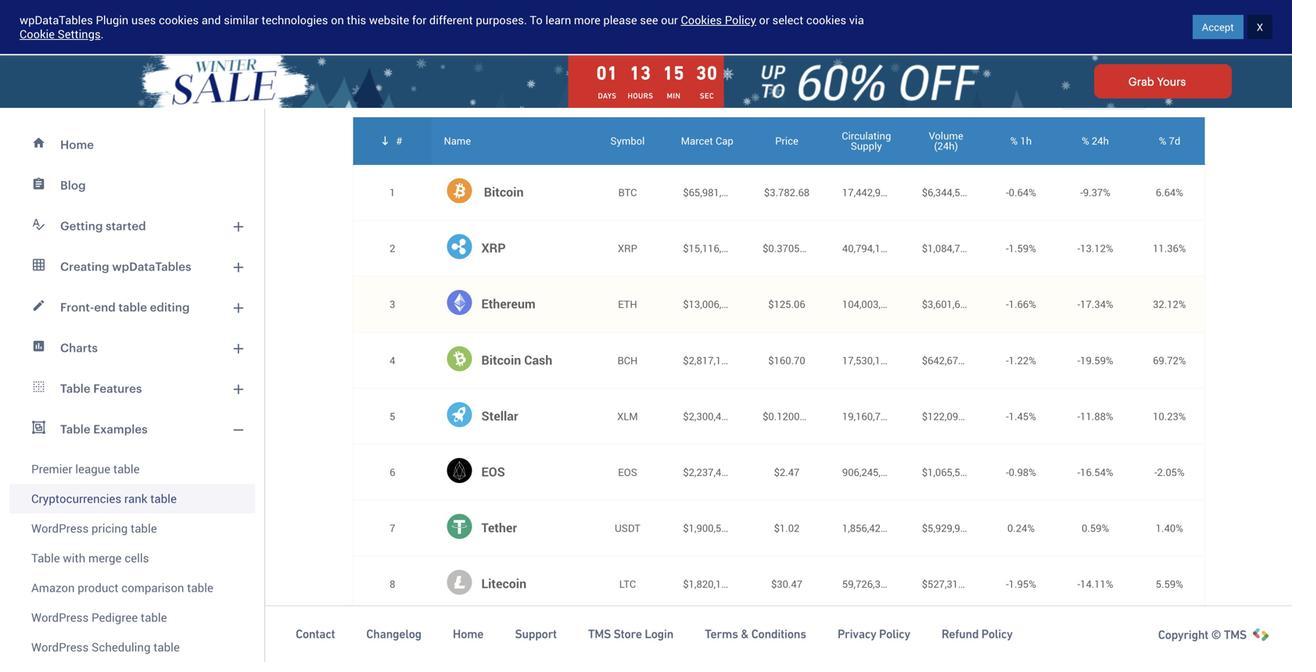 Task type: describe. For each thing, give the bounding box(es) containing it.
wordpress for wordpress pricing table
[[31, 521, 89, 537]]

store
[[614, 627, 642, 642]]

wordpress pricing table
[[31, 521, 157, 537]]

hours
[[628, 92, 653, 101]]

select
[[772, 12, 803, 28]]

- for 13.12%
[[1077, 241, 1080, 255]]

started
[[106, 219, 146, 233]]

tms store login link
[[588, 627, 674, 642]]

and
[[202, 12, 221, 28]]

days
[[598, 92, 617, 101]]

creating
[[60, 260, 109, 273]]

1,856,421,736 *
[[842, 521, 912, 535]]

$122,095,291
[[922, 409, 983, 423]]

table with merge cells
[[31, 550, 149, 566]]

bitcoin for bitcoin sv
[[481, 631, 521, 648]]

% 7d: activate to sort column ascending element
[[1135, 117, 1205, 165]]

grab yours
[[1128, 75, 1186, 88]]

front-end table editing
[[60, 300, 190, 314]]

changelog
[[366, 627, 422, 642]]

circulating supply: activate to sort column ascending element
[[827, 117, 906, 165]]

0 horizontal spatial home
[[60, 138, 94, 151]]

5
[[390, 409, 395, 423]]

-19.59%
[[1077, 353, 1113, 367]]

1.45%
[[1009, 409, 1036, 423]]

$65,981,154,527 $3.782.68
[[683, 185, 810, 200]]

similar
[[224, 12, 259, 28]]

% for % 7d
[[1159, 134, 1166, 148]]

privacy
[[838, 627, 876, 642]]

wpdatatables plugin uses cookies and similar technologies on this website for different purposes. to learn more please see our cookies policy or select cookies via cookie settings .
[[20, 12, 864, 42]]

0 horizontal spatial eos
[[481, 463, 505, 480]]

more
[[574, 12, 600, 28]]

-1.95%
[[1006, 577, 1036, 591]]

$3,601,693,220
[[922, 297, 991, 311]]

marcet cap: activate to sort column ascending element
[[667, 117, 747, 165]]

0.98%
[[1009, 465, 1036, 479]]

- for 1.73%
[[1006, 633, 1009, 647]]

premier league table
[[31, 461, 140, 477]]

-1.22%
[[1006, 353, 1036, 367]]

get started link
[[1132, 9, 1276, 46]]

price: activate to sort column ascending element
[[747, 117, 827, 165]]

bitcoin cash
[[481, 351, 552, 368]]

get
[[1176, 20, 1193, 35]]

0 horizontal spatial tms
[[588, 627, 611, 642]]

wordpress scheduling table
[[31, 639, 180, 655]]

copyright © tms
[[1158, 628, 1247, 642]]

69.72%
[[1153, 353, 1186, 367]]

cryptocurrencies rank table
[[31, 491, 177, 507]]

technologies
[[262, 12, 328, 28]]

policy for refund policy
[[981, 627, 1013, 642]]

plugin
[[96, 12, 128, 28]]

0 vertical spatial home link
[[9, 124, 255, 165]]

wordpress pedigree table link
[[9, 603, 255, 633]]

-17.34%
[[1077, 297, 1113, 311]]

1 horizontal spatial tms
[[1224, 628, 1247, 642]]

privacy policy
[[838, 627, 910, 642]]

pedigree
[[92, 610, 138, 626]]

1.73%
[[1009, 633, 1036, 647]]

terms & conditions link
[[705, 627, 806, 642]]

% 24h: activate to sort column ascending element
[[1056, 117, 1135, 165]]

changelog link
[[366, 627, 422, 642]]

examples
[[93, 422, 148, 436]]

wordpress for wordpress scheduling table
[[31, 639, 89, 655]]

login
[[645, 627, 674, 642]]

1.95%
[[1009, 577, 1036, 591]]

volume (24h): activate to sort column ascending element
[[906, 117, 986, 165]]

% 1h
[[1010, 134, 1032, 148]]

-0.98%
[[1006, 465, 1036, 479]]

1 vertical spatial home
[[453, 627, 484, 642]]

- for 2.05%
[[1154, 465, 1157, 479]]

bitcoin for bitcoin
[[484, 183, 524, 200]]

bitcoin for bitcoin cash
[[481, 351, 521, 368]]

marcet
[[681, 134, 713, 148]]

- for 19.59%
[[1077, 353, 1080, 367]]

league
[[75, 461, 110, 477]]

1h
[[1020, 134, 1032, 148]]

table for table with merge cells
[[31, 550, 60, 566]]

6
[[390, 465, 395, 479]]

blog
[[60, 178, 86, 192]]

$125.06
[[768, 297, 805, 311]]

table for pedigree
[[141, 610, 167, 626]]

1 horizontal spatial wpdatatables
[[112, 260, 191, 273]]

-16.54%
[[1077, 465, 1113, 479]]

#
[[396, 134, 403, 148]]

sv
[[524, 631, 540, 648]]

name: activate to sort column ascending element
[[431, 117, 588, 165]]

% 24h
[[1082, 134, 1109, 148]]

support
[[515, 627, 557, 642]]

wordpress for wordpress pedigree table
[[31, 610, 89, 626]]

7d
[[1169, 134, 1180, 148]]

-9.37%
[[1080, 185, 1110, 200]]

rank
[[124, 491, 147, 507]]

columns button
[[353, 42, 455, 74]]

wordpress scheduling table link
[[9, 633, 255, 662]]

table for league
[[113, 461, 140, 477]]

2 cookies from the left
[[806, 12, 846, 28]]

cookies
[[681, 12, 722, 28]]

premier league table link
[[9, 450, 255, 484]]

$15,116,406,178
[[683, 241, 758, 255]]

19,160,772,695 *
[[842, 409, 918, 423]]

$527,319,088
[[922, 577, 983, 591]]

symbol: activate to sort column ascending element
[[588, 117, 667, 165]]

$5,929,918,169
[[922, 521, 991, 535]]

policy for privacy policy
[[879, 627, 910, 642]]

settings
[[58, 26, 101, 42]]

comparison
[[121, 580, 184, 596]]

eth
[[618, 297, 637, 311]]

0.24%
[[1007, 521, 1035, 535]]

1 horizontal spatial eos
[[618, 465, 637, 479]]

table for table features
[[60, 382, 90, 395]]

- for 11.88%
[[1077, 409, 1080, 423]]

scheduling
[[92, 639, 151, 655]]

grab
[[1128, 75, 1154, 88]]

1 cookies from the left
[[159, 12, 199, 28]]

support link
[[515, 627, 557, 642]]

with
[[63, 550, 85, 566]]

table for end
[[118, 300, 147, 314]]

table examples link
[[9, 409, 255, 450]]

0 horizontal spatial xrp
[[481, 239, 506, 256]]

features
[[93, 382, 142, 395]]

13
[[630, 62, 651, 84]]



Task type: vqa. For each thing, say whether or not it's contained in the screenshot.
product five
no



Task type: locate. For each thing, give the bounding box(es) containing it.
bch
[[617, 353, 638, 367]]

sec
[[700, 92, 714, 101]]

contact
[[296, 627, 335, 642]]

$1,900,583,447
[[683, 521, 752, 535]]

conditions
[[751, 627, 806, 642]]

- for 16.54%
[[1077, 465, 1080, 479]]

-1.59%
[[1006, 241, 1036, 255]]

amazon
[[31, 580, 75, 596]]

19,160,772,695 * $122,095,291
[[842, 409, 983, 423]]

wordpress down wordpress pedigree table
[[31, 639, 89, 655]]

- for 1.22%
[[1006, 353, 1009, 367]]

policy left or
[[725, 12, 756, 28]]

name
[[444, 134, 471, 148]]

different
[[429, 12, 473, 28]]

1 horizontal spatial %
[[1082, 134, 1089, 148]]

$1,588,957,085
[[683, 633, 752, 647]]

premier
[[31, 461, 72, 477]]

tms right the ©
[[1224, 628, 1247, 642]]

0 horizontal spatial %
[[1010, 134, 1018, 148]]

0 horizontal spatial cookies
[[159, 12, 199, 28]]

eos up tether in the left bottom of the page
[[481, 463, 505, 480]]

0 vertical spatial home
[[60, 138, 94, 151]]

$1.02
[[774, 521, 800, 535]]

3 wordpress from the top
[[31, 639, 89, 655]]

purposes.
[[476, 12, 527, 28]]

table up cells at bottom
[[131, 521, 157, 537]]

11.88%
[[1080, 409, 1113, 423]]

- right $1,084,749,047
[[1006, 241, 1009, 255]]

0 vertical spatial table
[[60, 382, 90, 395]]

bitcoin left sv
[[481, 631, 521, 648]]

% for % 24h
[[1082, 134, 1089, 148]]

% left 7d
[[1159, 134, 1166, 148]]

% left the 24h
[[1082, 134, 1089, 148]]

1 vertical spatial home link
[[453, 627, 484, 642]]

- down the 10.23%
[[1154, 465, 1157, 479]]

1.40%
[[1156, 521, 1183, 535]]

% left 1h
[[1010, 134, 1018, 148]]

table left 'with'
[[31, 550, 60, 566]]

wpdatatables - tables and charts manager wordpress plugin image
[[16, 13, 165, 41]]

- for 0.64%
[[1006, 185, 1009, 200]]

1 horizontal spatial policy
[[879, 627, 910, 642]]

2 vertical spatial table
[[31, 550, 60, 566]]

1 vertical spatial table
[[60, 422, 90, 436]]

home link down litecoin
[[453, 627, 484, 642]]

table for rank
[[150, 491, 177, 507]]

home up blog
[[60, 138, 94, 151]]

32.12%
[[1153, 297, 1186, 311]]

104,003,442
[[842, 297, 898, 311]]

1 % from the left
[[1010, 134, 1018, 148]]

7
[[390, 521, 395, 535]]

- for 0.98%
[[1006, 465, 1009, 479]]

table up "premier league table"
[[60, 422, 90, 436]]

to
[[530, 12, 543, 28]]

- right 1.22%
[[1077, 353, 1080, 367]]

cookies left 'and'
[[159, 12, 199, 28]]

table for table examples
[[60, 422, 90, 436]]

xrp up 'eth'
[[618, 241, 637, 255]]

9.37%
[[1083, 185, 1110, 200]]

0 vertical spatial wordpress
[[31, 521, 89, 537]]

$3.782.68
[[764, 185, 810, 200]]

- for 1.59%
[[1006, 241, 1009, 255]]

4
[[390, 353, 395, 367]]

0 horizontal spatial home link
[[9, 124, 255, 165]]

product
[[78, 580, 119, 596]]

1 horizontal spatial cookies
[[806, 12, 846, 28]]

table for scheduling
[[153, 639, 180, 655]]

supply
[[851, 139, 882, 153]]

2 wordpress from the top
[[31, 610, 89, 626]]

2 vertical spatial wordpress
[[31, 639, 89, 655]]

%
[[1010, 134, 1018, 148], [1082, 134, 1089, 148], [1159, 134, 1166, 148]]

circulating supply
[[842, 129, 891, 153]]

- right "$642,673,291"
[[1006, 353, 1009, 367]]

table with merge cells link
[[9, 544, 255, 573]]

0 horizontal spatial policy
[[725, 12, 756, 28]]

$1,065,544,841
[[922, 465, 991, 479]]

getting started link
[[9, 206, 255, 246]]

refund policy link
[[942, 627, 1013, 642]]

bitcoin sv
[[481, 631, 540, 648]]

-13.12%
[[1077, 241, 1113, 255]]

wordpress up 'with'
[[31, 521, 89, 537]]

1 wordpress from the top
[[31, 521, 89, 537]]

price
[[775, 134, 799, 148]]

17,530,138
[[842, 353, 892, 367]]

1.59%
[[1009, 241, 1036, 255]]

get started
[[1176, 20, 1232, 35]]

- for 1.95%
[[1006, 577, 1009, 591]]

min
[[667, 92, 681, 101]]

home link up blog
[[9, 124, 255, 165]]

- right $3,601,693,220
[[1006, 297, 1009, 311]]

- right the 1.66%
[[1077, 297, 1080, 311]]

- for 14.11%
[[1077, 577, 1080, 591]]

40,794,121,066 *
[[842, 241, 918, 255]]

0 horizontal spatial wpdatatables
[[20, 12, 93, 28]]

#: activate to sort column descending element
[[353, 117, 431, 165]]

0 vertical spatial wpdatatables
[[20, 12, 93, 28]]

10 button
[[1073, 82, 1135, 109]]

- right 0.98%
[[1077, 465, 1080, 479]]

- right '$1,065,544,841'
[[1006, 465, 1009, 479]]

policy right privacy
[[879, 627, 910, 642]]

- right the 1.59%
[[1077, 241, 1080, 255]]

% for % 1h
[[1010, 134, 1018, 148]]

2 % from the left
[[1082, 134, 1089, 148]]

cookies left via
[[806, 12, 846, 28]]

- right $527,319,088
[[1006, 577, 1009, 591]]

circulating
[[842, 129, 891, 143]]

x button
[[1247, 15, 1273, 39]]

3 % from the left
[[1159, 134, 1166, 148]]

1 vertical spatial bitcoin
[[481, 351, 521, 368]]

front-end table editing link
[[9, 287, 255, 328]]

wpdatatables inside wpdatatables plugin uses cookies and similar technologies on this website for different purposes. to learn more please see our cookies policy or select cookies via cookie settings .
[[20, 12, 93, 28]]

10
[[1073, 88, 1084, 102]]

charts
[[60, 341, 98, 355]]

table right rank
[[150, 491, 177, 507]]

0.59%
[[1082, 521, 1109, 535]]

table right comparison
[[187, 580, 213, 596]]

1 horizontal spatial home
[[453, 627, 484, 642]]

wpdatatables up editing
[[112, 260, 191, 273]]

% inside "element"
[[1159, 134, 1166, 148]]

table for pricing
[[131, 521, 157, 537]]

- right 1.95%
[[1077, 577, 1080, 591]]

$642,673,291
[[922, 353, 983, 367]]

2
[[390, 241, 395, 255]]

-1.66%
[[1006, 297, 1036, 311]]

16.54%
[[1080, 465, 1113, 479]]

via
[[849, 12, 864, 28]]

5.59%
[[1156, 577, 1183, 591]]

1 horizontal spatial home link
[[453, 627, 484, 642]]

- for 17.34%
[[1077, 297, 1080, 311]]

Search form search field
[[329, 16, 853, 38]]

tether
[[481, 519, 517, 536]]

tms left store
[[588, 627, 611, 642]]

14.11%
[[1080, 577, 1113, 591]]

policy right refund on the bottom of page
[[981, 627, 1013, 642]]

marcet cap
[[681, 134, 733, 148]]

home down litecoin
[[453, 627, 484, 642]]

01
[[596, 62, 618, 84]]

for
[[412, 12, 427, 28]]

- right $6,344,541,359
[[1006, 185, 1009, 200]]

policy inside wpdatatables plugin uses cookies and similar technologies on this website for different purposes. to learn more please see our cookies policy or select cookies via cookie settings .
[[725, 12, 756, 28]]

8
[[390, 577, 395, 591]]

columns
[[385, 51, 428, 65]]

- for 1.66%
[[1006, 297, 1009, 311]]

table features link
[[9, 368, 255, 409]]

xrp up ethereum
[[481, 239, 506, 256]]

wpdatatables left .
[[20, 12, 93, 28]]

table right end at left
[[118, 300, 147, 314]]

bitcoin down name: activate to sort column ascending element
[[484, 183, 524, 200]]

1 vertical spatial wordpress
[[31, 610, 89, 626]]

- for 1.45%
[[1006, 409, 1009, 423]]

btc
[[618, 185, 637, 200]]

eos up usdt
[[618, 465, 637, 479]]

- right refund on the bottom of page
[[1006, 633, 1009, 647]]

table up cryptocurrencies rank table link
[[113, 461, 140, 477]]

1 vertical spatial wpdatatables
[[112, 260, 191, 273]]

- right $122,095,291
[[1006, 409, 1009, 423]]

table down charts
[[60, 382, 90, 395]]

table examples
[[60, 422, 148, 436]]

-2.05%
[[1154, 465, 1185, 479]]

2 horizontal spatial %
[[1159, 134, 1166, 148]]

policy inside "link"
[[981, 627, 1013, 642]]

amazon product comparison table link
[[9, 573, 255, 603]]

please
[[603, 12, 637, 28]]

this
[[347, 12, 366, 28]]

policy
[[725, 12, 756, 28], [879, 627, 910, 642], [981, 627, 1013, 642]]

- right 1.45%
[[1077, 409, 1080, 423]]

or
[[759, 12, 770, 28]]

-1.73%
[[1006, 633, 1036, 647]]

1 horizontal spatial xrp
[[618, 241, 637, 255]]

end
[[94, 300, 116, 314]]

litecoin
[[481, 575, 526, 592]]

% 1h: activate to sort column ascending element
[[986, 117, 1056, 165]]

table down the wordpress pedigree table link
[[153, 639, 180, 655]]

accept button
[[1193, 15, 1243, 39]]

0 vertical spatial bitcoin
[[484, 183, 524, 200]]

bitcoin left cash
[[481, 351, 521, 368]]

2 horizontal spatial policy
[[981, 627, 1013, 642]]

eos
[[481, 463, 505, 480], [618, 465, 637, 479]]

front-
[[60, 300, 94, 314]]

- for 9.37%
[[1080, 185, 1083, 200]]

wordpress down amazon
[[31, 610, 89, 626]]

table down comparison
[[141, 610, 167, 626]]

17.34%
[[1080, 297, 1113, 311]]

2 vertical spatial bitcoin
[[481, 631, 521, 648]]

- down % 24h: activate to sort column ascending element at the right top
[[1080, 185, 1083, 200]]



